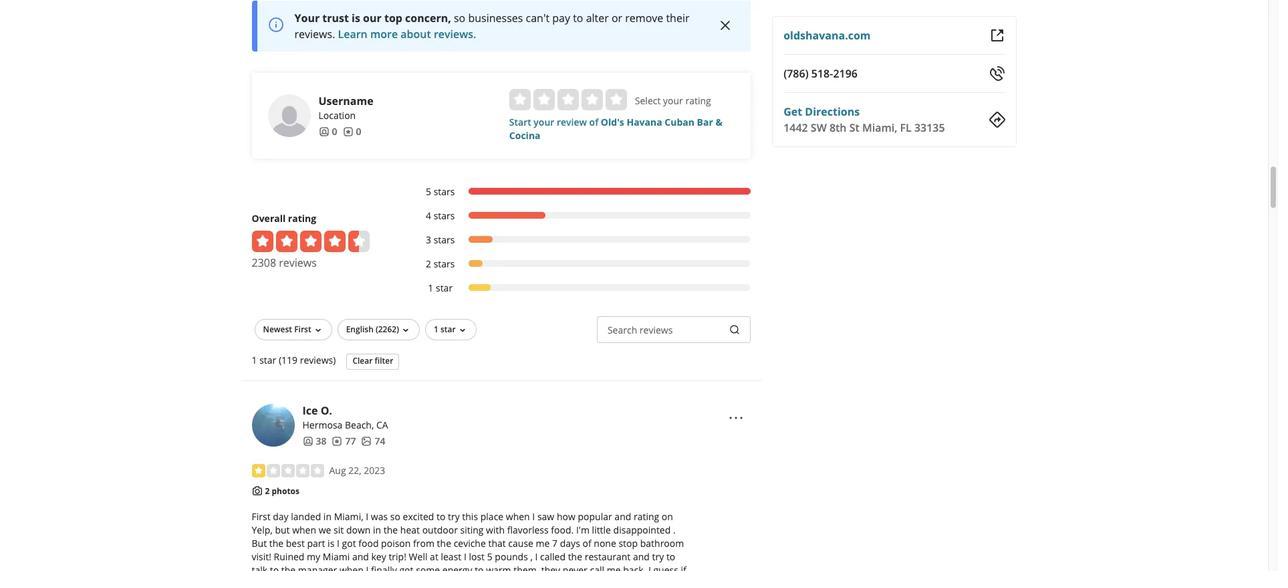 Task type: locate. For each thing, give the bounding box(es) containing it.
0 vertical spatial 1 star
[[428, 281, 453, 294]]

miami, inside get directions 1442 sw 8th st miami, fl 33135
[[862, 120, 898, 135]]

1 16 chevron down v2 image from the left
[[313, 325, 323, 335]]

old's havana cuban bar & cocina
[[509, 116, 723, 142]]

info alert
[[252, 1, 751, 51]]

0 vertical spatial in
[[324, 510, 332, 523]]

1 vertical spatial 16 friends v2 image
[[303, 436, 313, 446]]

7
[[552, 537, 558, 550]]

1 vertical spatial friends element
[[303, 435, 327, 448]]

when down miami
[[340, 564, 364, 571]]

(no rating) image
[[509, 89, 627, 110]]

0 horizontal spatial first
[[252, 510, 271, 523]]

search image
[[730, 324, 740, 335]]

0 vertical spatial 2
[[426, 257, 431, 270]]

0 inside friends element
[[332, 125, 337, 138]]

5 right lost at left bottom
[[487, 550, 493, 563]]

1442
[[784, 120, 808, 135]]

1 vertical spatial first
[[252, 510, 271, 523]]

username
[[319, 94, 374, 108]]

0 vertical spatial reviews element
[[343, 125, 361, 138]]

aug
[[329, 464, 346, 477]]

2 stars from the top
[[434, 209, 455, 222]]

and up 'disappointed'
[[615, 510, 631, 523]]

0 vertical spatial 1
[[428, 281, 433, 294]]

friends element
[[319, 125, 337, 138], [303, 435, 327, 448]]

alter
[[586, 11, 609, 25]]

0 horizontal spatial reviews
[[279, 255, 317, 270]]

1 horizontal spatial rating
[[634, 510, 659, 523]]

24 info v2 image
[[268, 17, 284, 33]]

stars up 4 stars
[[434, 185, 455, 198]]

got down trip!
[[399, 564, 414, 571]]

0 left 16 review v2 icon at the left
[[332, 125, 337, 138]]

more
[[370, 27, 398, 41]]

1 horizontal spatial 0
[[356, 125, 361, 138]]

try left this
[[448, 510, 460, 523]]

None radio
[[509, 89, 531, 110], [533, 89, 555, 110], [558, 89, 579, 110], [582, 89, 603, 110], [606, 89, 627, 110], [509, 89, 531, 110], [533, 89, 555, 110], [558, 89, 579, 110], [582, 89, 603, 110], [606, 89, 627, 110]]

0 horizontal spatial rating
[[288, 212, 316, 225]]

ceviche
[[454, 537, 486, 550]]

filter
[[375, 355, 393, 367]]

3 16 chevron down v2 image from the left
[[457, 325, 468, 335]]

reviews element for location
[[343, 125, 361, 138]]

stars for 5 stars
[[434, 185, 455, 198]]

is inside info alert
[[352, 11, 360, 25]]

is left our in the left of the page
[[352, 11, 360, 25]]

heat
[[400, 524, 420, 536]]

2 16 chevron down v2 image from the left
[[400, 325, 411, 335]]

1 horizontal spatial reviews
[[640, 324, 673, 336]]

4.5 star rating image
[[252, 231, 369, 252]]

1
[[428, 281, 433, 294], [434, 324, 438, 335], [252, 354, 257, 366]]

1 vertical spatial reviews element
[[332, 435, 356, 448]]

the down outdoor
[[437, 537, 451, 550]]

0 vertical spatial me
[[536, 537, 550, 550]]

1 horizontal spatial 16 chevron down v2 image
[[400, 325, 411, 335]]

so inside first day landed in miami, i was so excited to try this place when i saw how popular and rating on yelp, but when we sit down in the heat outdoor siting with flavorless food. i'm little disappointed . but the best part is i got food poison from the ceviche that cause me 7 days of none stop bathroom visit! ruined my miami and key trip! well at least i lost 5 pounds , i called the restaurant and try to talk to the manager when i finally got some energy to warm them, they never call me back.  i gues
[[390, 510, 400, 523]]

food.
[[551, 524, 574, 536]]

stars right 3
[[434, 233, 455, 246]]

1 left (119 at the bottom of page
[[252, 354, 257, 366]]

24 directions v2 image
[[989, 112, 1005, 128]]

filter reviews by 3 stars rating element
[[412, 233, 751, 247]]

reviews. down your
[[295, 27, 335, 41]]

me down 'restaurant'
[[607, 564, 621, 571]]

place
[[481, 510, 504, 523]]

so right was
[[390, 510, 400, 523]]

and up the back.
[[633, 550, 650, 563]]

of left old's
[[589, 116, 599, 128]]

3 stars from the top
[[434, 233, 455, 246]]

1 horizontal spatial 16 friends v2 image
[[319, 126, 329, 137]]

reviews.
[[295, 27, 335, 41], [434, 27, 476, 41]]

energy
[[442, 564, 472, 571]]

0 horizontal spatial when
[[292, 524, 316, 536]]

poison
[[381, 537, 411, 550]]

0 vertical spatial 16 friends v2 image
[[319, 126, 329, 137]]

5 stars
[[426, 185, 455, 198]]

manager
[[298, 564, 337, 571]]

first
[[294, 324, 311, 335], [252, 510, 271, 523]]

day
[[273, 510, 289, 523]]

0 vertical spatial miami,
[[862, 120, 898, 135]]

try down the bathroom
[[652, 550, 664, 563]]

the down but at the bottom
[[269, 537, 284, 550]]

0 horizontal spatial reviews.
[[295, 27, 335, 41]]

1 star for filter reviews by 1 star rating element
[[428, 281, 453, 294]]

star for the 1 star popup button
[[441, 324, 456, 335]]

16 chevron down v2 image for star
[[457, 325, 468, 335]]

1 horizontal spatial try
[[652, 550, 664, 563]]

1 horizontal spatial your
[[663, 94, 683, 107]]

2 0 from the left
[[356, 125, 361, 138]]

reviews element down location
[[343, 125, 361, 138]]

0 horizontal spatial in
[[324, 510, 332, 523]]

miami, inside first day landed in miami, i was so excited to try this place when i saw how popular and rating on yelp, but when we sit down in the heat outdoor siting with flavorless food. i'm little disappointed . but the best part is i got food poison from the ceviche that cause me 7 days of none stop bathroom visit! ruined my miami and key trip! well at least i lost 5 pounds , i called the restaurant and try to talk to the manager when i finally got some energy to warm them, they never call me back.  i gues
[[334, 510, 363, 523]]

1 down '2 stars'
[[428, 281, 433, 294]]

1 0 from the left
[[332, 125, 337, 138]]

0 horizontal spatial miami,
[[334, 510, 363, 523]]

your up cocina
[[534, 116, 554, 128]]

i'm
[[576, 524, 590, 536]]

newest first button
[[254, 319, 332, 340]]

0 horizontal spatial try
[[448, 510, 460, 523]]

my
[[307, 550, 320, 563]]

0 vertical spatial star
[[436, 281, 453, 294]]

1 vertical spatial 5
[[487, 550, 493, 563]]

pay
[[552, 11, 570, 25]]

little
[[592, 524, 611, 536]]

miami, right st
[[862, 120, 898, 135]]

1 star down '2 stars'
[[428, 281, 453, 294]]

in up "we"
[[324, 510, 332, 523]]

i left "saw"
[[532, 510, 535, 523]]

2 horizontal spatial when
[[506, 510, 530, 523]]

visit!
[[252, 550, 271, 563]]

5 up 4
[[426, 185, 431, 198]]

bar
[[697, 116, 713, 128]]

excited
[[403, 510, 434, 523]]

reviews element for o.
[[332, 435, 356, 448]]

of down i'm
[[583, 537, 592, 550]]

cuban
[[665, 116, 695, 128]]

1 vertical spatial in
[[373, 524, 381, 536]]

when down the landed in the bottom of the page
[[292, 524, 316, 536]]

0 horizontal spatial 16 chevron down v2 image
[[313, 325, 323, 335]]

in
[[324, 510, 332, 523], [373, 524, 381, 536]]

friends element down hermosa
[[303, 435, 327, 448]]

2 vertical spatial rating
[[634, 510, 659, 523]]

1 horizontal spatial is
[[352, 11, 360, 25]]

so businesses can't pay to alter or remove their reviews.
[[295, 11, 690, 41]]

learn more about reviews.
[[338, 27, 476, 41]]

of inside first day landed in miami, i was so excited to try this place when i saw how popular and rating on yelp, but when we sit down in the heat outdoor siting with flavorless food. i'm little disappointed . but the best part is i got food poison from the ceviche that cause me 7 days of none stop bathroom visit! ruined my miami and key trip! well at least i lost 5 pounds , i called the restaurant and try to talk to the manager when i finally got some energy to warm them, they never call me back.  i gues
[[583, 537, 592, 550]]

1 vertical spatial your
[[534, 116, 554, 128]]

1 horizontal spatial so
[[454, 11, 466, 25]]

16 friends v2 image down location
[[319, 126, 329, 137]]

to
[[573, 11, 583, 25], [437, 510, 446, 523], [667, 550, 675, 563], [270, 564, 279, 571], [475, 564, 484, 571]]

and
[[615, 510, 631, 523], [352, 550, 369, 563], [633, 550, 650, 563]]

reviews down 4.5 star rating "image"
[[279, 255, 317, 270]]

1 inside popup button
[[434, 324, 438, 335]]

1 vertical spatial 1 star
[[434, 324, 456, 335]]

top
[[384, 11, 402, 25]]

miami, up down
[[334, 510, 363, 523]]

star down '2 stars'
[[436, 281, 453, 294]]

of
[[589, 116, 599, 128], [583, 537, 592, 550]]

reviews. down concern,
[[434, 27, 476, 41]]

on
[[662, 510, 673, 523]]

got down down
[[342, 537, 356, 550]]

learn
[[338, 27, 368, 41]]

beach,
[[345, 418, 374, 431]]

0 horizontal spatial your
[[534, 116, 554, 128]]

reviews element
[[343, 125, 361, 138], [332, 435, 356, 448]]

0 right 16 review v2 icon at the left
[[356, 125, 361, 138]]

16 chevron down v2 image inside newest first dropdown button
[[313, 325, 323, 335]]

16 friends v2 image for o.
[[303, 436, 313, 446]]

1 vertical spatial miami,
[[334, 510, 363, 523]]

0 vertical spatial reviews
[[279, 255, 317, 270]]

1 star right the (2262)
[[434, 324, 456, 335]]

2308
[[252, 255, 276, 270]]

0 horizontal spatial is
[[328, 537, 335, 550]]

2
[[426, 257, 431, 270], [265, 485, 270, 497]]

to right talk
[[270, 564, 279, 571]]

clear filter button
[[347, 354, 399, 370]]

to down lost at left bottom
[[475, 564, 484, 571]]

friends element containing 38
[[303, 435, 327, 448]]

i left was
[[366, 510, 369, 523]]

16 chevron down v2 image for first
[[313, 325, 323, 335]]

0
[[332, 125, 337, 138], [356, 125, 361, 138]]

rating element
[[509, 89, 627, 110]]

3
[[426, 233, 431, 246]]

when up flavorless
[[506, 510, 530, 523]]

16 friends v2 image left 38
[[303, 436, 313, 446]]

overall
[[252, 212, 286, 225]]

16 review v2 image
[[332, 436, 343, 446]]

outdoor
[[422, 524, 458, 536]]

search
[[608, 324, 637, 336]]

0 vertical spatial got
[[342, 537, 356, 550]]

16 friends v2 image
[[319, 126, 329, 137], [303, 436, 313, 446]]

1 vertical spatial star
[[441, 324, 456, 335]]

1 vertical spatial me
[[607, 564, 621, 571]]

0 horizontal spatial 2
[[265, 485, 270, 497]]

4 stars from the top
[[434, 257, 455, 270]]

24 phone v2 image
[[989, 66, 1005, 82]]

5 inside first day landed in miami, i was so excited to try this place when i saw how popular and rating on yelp, but when we sit down in the heat outdoor siting with flavorless food. i'm little disappointed . but the best part is i got food poison from the ceviche that cause me 7 days of none stop bathroom visit! ruined my miami and key trip! well at least i lost 5 pounds , i called the restaurant and try to talk to the manager when i finally got some energy to warm them, they never call me back.  i gues
[[487, 550, 493, 563]]

stars down 3 stars
[[434, 257, 455, 270]]

4 stars
[[426, 209, 455, 222]]

photos element
[[361, 435, 385, 448]]

how
[[557, 510, 576, 523]]

1 stars from the top
[[434, 185, 455, 198]]

0 horizontal spatial got
[[342, 537, 356, 550]]

1 vertical spatial 1
[[434, 324, 438, 335]]

friends element down location
[[319, 125, 337, 138]]

o.
[[321, 403, 332, 418]]

16 chevron down v2 image
[[313, 325, 323, 335], [400, 325, 411, 335], [457, 325, 468, 335]]

remove
[[625, 11, 663, 25]]

1 vertical spatial of
[[583, 537, 592, 550]]

2 horizontal spatial 16 chevron down v2 image
[[457, 325, 468, 335]]

16 chevron down v2 image inside english (2262) dropdown button
[[400, 325, 411, 335]]

1 horizontal spatial 5
[[487, 550, 493, 563]]

0 vertical spatial friends element
[[319, 125, 337, 138]]

16 camera v2 image
[[252, 485, 262, 496]]

star left (119 at the bottom of page
[[260, 354, 276, 366]]

is up miami
[[328, 537, 335, 550]]

me left '7'
[[536, 537, 550, 550]]

2 vertical spatial 1
[[252, 354, 257, 366]]

1 star inside popup button
[[434, 324, 456, 335]]

0 horizontal spatial 16 friends v2 image
[[303, 436, 313, 446]]

got
[[342, 537, 356, 550], [399, 564, 414, 571]]

1 right the (2262)
[[434, 324, 438, 335]]

in down was
[[373, 524, 381, 536]]

rating up 'disappointed'
[[634, 510, 659, 523]]

is
[[352, 11, 360, 25], [328, 537, 335, 550]]

reviews element containing 0
[[343, 125, 361, 138]]

  text field
[[597, 316, 751, 343]]

16 review v2 image
[[343, 126, 353, 137]]

i down sit
[[337, 537, 340, 550]]

to right the pay at top left
[[573, 11, 583, 25]]

star inside popup button
[[441, 324, 456, 335]]

2 horizontal spatial and
[[633, 550, 650, 563]]

filter reviews by 5 stars rating element
[[412, 185, 751, 198]]

2 for 2 photos
[[265, 485, 270, 497]]

but
[[252, 537, 267, 550]]

1 star rating image
[[252, 464, 324, 477]]

1 horizontal spatial 2
[[426, 257, 431, 270]]

2 down 3
[[426, 257, 431, 270]]

0 vertical spatial is
[[352, 11, 360, 25]]

0 vertical spatial so
[[454, 11, 466, 25]]

first up yelp,
[[252, 510, 271, 523]]

your up cuban
[[663, 94, 683, 107]]

0 horizontal spatial so
[[390, 510, 400, 523]]

star right the (2262)
[[441, 324, 456, 335]]

stars for 3 stars
[[434, 233, 455, 246]]

16 chevron down v2 image for (2262)
[[400, 325, 411, 335]]

stars
[[434, 185, 455, 198], [434, 209, 455, 222], [434, 233, 455, 246], [434, 257, 455, 270]]

filter reviews by 2 stars rating element
[[412, 257, 751, 271]]

stars right 4
[[434, 209, 455, 222]]

1 vertical spatial so
[[390, 510, 400, 523]]

concern,
[[405, 11, 451, 25]]

0 horizontal spatial me
[[536, 537, 550, 550]]

0 horizontal spatial and
[[352, 550, 369, 563]]

1 vertical spatial 2
[[265, 485, 270, 497]]

38
[[316, 435, 327, 447]]

stars for 2 stars
[[434, 257, 455, 270]]

star
[[436, 281, 453, 294], [441, 324, 456, 335], [260, 354, 276, 366]]

first right 'newest'
[[294, 324, 311, 335]]

2 inside filter reviews by 2 stars rating element
[[426, 257, 431, 270]]

so right concern,
[[454, 11, 466, 25]]

and down the food
[[352, 550, 369, 563]]

1 reviews. from the left
[[295, 27, 335, 41]]

sw
[[811, 120, 827, 135]]

0 vertical spatial rating
[[686, 94, 711, 107]]

1 horizontal spatial when
[[340, 564, 364, 571]]

1 horizontal spatial got
[[399, 564, 414, 571]]

16 photos v2 image
[[361, 436, 372, 446]]

2 right the 16 camera v2 icon
[[265, 485, 270, 497]]

ice o. link
[[303, 403, 332, 418]]

popular
[[578, 510, 612, 523]]

16 chevron down v2 image inside the 1 star popup button
[[457, 325, 468, 335]]

i right the back.
[[648, 564, 651, 571]]

rating up bar
[[686, 94, 711, 107]]

landed
[[291, 510, 321, 523]]

newest
[[263, 324, 292, 335]]

1 vertical spatial when
[[292, 524, 316, 536]]

reviews element down beach,
[[332, 435, 356, 448]]

(119
[[279, 354, 298, 366]]

filter reviews by 1 star rating element
[[412, 281, 751, 295]]

0 horizontal spatial 5
[[426, 185, 431, 198]]

filter reviews by 4 stars rating element
[[412, 209, 751, 223]]

1 horizontal spatial reviews.
[[434, 27, 476, 41]]

1 vertical spatial reviews
[[640, 324, 673, 336]]

the up never
[[568, 550, 582, 563]]

0 vertical spatial your
[[663, 94, 683, 107]]

friends element for o.
[[303, 435, 327, 448]]

english
[[346, 324, 374, 335]]

reviews right search
[[640, 324, 673, 336]]

0 vertical spatial try
[[448, 510, 460, 523]]

i
[[366, 510, 369, 523], [532, 510, 535, 523], [337, 537, 340, 550], [464, 550, 467, 563], [535, 550, 538, 563], [366, 564, 369, 571], [648, 564, 651, 571]]

rating up 4.5 star rating "image"
[[288, 212, 316, 225]]

location
[[319, 109, 356, 122]]

1 horizontal spatial miami,
[[862, 120, 898, 135]]

friends element containing 0
[[319, 125, 337, 138]]

1 horizontal spatial first
[[294, 324, 311, 335]]

0 horizontal spatial 0
[[332, 125, 337, 138]]

your
[[295, 11, 320, 25]]

1 vertical spatial is
[[328, 537, 335, 550]]

0 vertical spatial first
[[294, 324, 311, 335]]

ice o. hermosa beach, ca
[[303, 403, 388, 431]]

reviews element containing 77
[[332, 435, 356, 448]]



Task type: vqa. For each thing, say whether or not it's contained in the screenshot.
2nd stars from the bottom of the page
yes



Task type: describe. For each thing, give the bounding box(es) containing it.
oldshavana.com
[[784, 28, 871, 43]]

bathroom
[[640, 537, 684, 550]]

your for start
[[534, 116, 554, 128]]

food
[[359, 537, 379, 550]]

about
[[401, 27, 431, 41]]

(2262)
[[376, 324, 399, 335]]

photo of ice o. image
[[252, 404, 295, 447]]

2196
[[833, 66, 858, 81]]

3 stars
[[426, 233, 455, 246]]

pounds
[[495, 550, 528, 563]]

trip!
[[389, 550, 406, 563]]

old's
[[601, 116, 624, 128]]

2 reviews. from the left
[[434, 27, 476, 41]]

first day landed in miami, i was so excited to try this place when i saw how popular and rating on yelp, but when we sit down in the heat outdoor siting with flavorless food. i'm little disappointed . but the best part is i got food poison from the ceviche that cause me 7 days of none stop bathroom visit! ruined my miami and key trip! well at least i lost 5 pounds , i called the restaurant and try to talk to the manager when i finally got some energy to warm them, they never call me back.  i gues
[[252, 510, 688, 571]]

review
[[557, 116, 587, 128]]

at
[[430, 550, 439, 563]]

businesses
[[468, 11, 523, 25]]

siting
[[460, 524, 484, 536]]

flavorless
[[507, 524, 549, 536]]

username location
[[319, 94, 374, 122]]

finally
[[371, 564, 397, 571]]

24 external link v2 image
[[989, 27, 1005, 43]]

sit
[[334, 524, 344, 536]]

was
[[371, 510, 388, 523]]

2 vertical spatial star
[[260, 354, 276, 366]]

or
[[612, 11, 623, 25]]

2 horizontal spatial rating
[[686, 94, 711, 107]]

aug 22, 2023
[[329, 464, 385, 477]]

first inside newest first dropdown button
[[294, 324, 311, 335]]

1 star (119 reviews)
[[252, 354, 336, 366]]

warm
[[486, 564, 511, 571]]

key
[[371, 550, 386, 563]]

english (2262) button
[[337, 319, 420, 340]]

so inside so businesses can't pay to alter or remove their reviews.
[[454, 11, 466, 25]]

77
[[345, 435, 356, 447]]

talk
[[252, 564, 268, 571]]

0 vertical spatial 5
[[426, 185, 431, 198]]

part
[[307, 537, 325, 550]]

0 vertical spatial when
[[506, 510, 530, 523]]

lost
[[469, 550, 485, 563]]

2023
[[364, 464, 385, 477]]

they
[[541, 564, 560, 571]]

that
[[488, 537, 506, 550]]

reviews. inside so businesses can't pay to alter or remove their reviews.
[[295, 27, 335, 41]]

trust
[[322, 11, 349, 25]]

i left lost at left bottom
[[464, 550, 467, 563]]

but
[[275, 524, 290, 536]]

restaurant
[[585, 550, 631, 563]]

1 for filter reviews by 1 star rating element
[[428, 281, 433, 294]]

called
[[540, 550, 566, 563]]

the up poison
[[384, 524, 398, 536]]

disappointed
[[614, 524, 671, 536]]

22,
[[349, 464, 362, 477]]

1 vertical spatial got
[[399, 564, 414, 571]]

reviews for 2308 reviews
[[279, 255, 317, 270]]

menu image
[[728, 410, 744, 426]]

stop
[[619, 537, 638, 550]]

to inside so businesses can't pay to alter or remove their reviews.
[[573, 11, 583, 25]]

2 for 2 stars
[[426, 257, 431, 270]]

photos
[[272, 485, 300, 497]]

i left finally
[[366, 564, 369, 571]]

to down the bathroom
[[667, 550, 675, 563]]

get directions link
[[784, 104, 860, 119]]

english (2262)
[[346, 324, 399, 335]]

photo of username image
[[268, 94, 311, 137]]

1 horizontal spatial in
[[373, 524, 381, 536]]

none
[[594, 537, 616, 550]]

some
[[416, 564, 440, 571]]

2 stars
[[426, 257, 455, 270]]

.
[[673, 524, 676, 536]]

start your review of
[[509, 116, 601, 128]]

0 vertical spatial of
[[589, 116, 599, 128]]

friends element for location
[[319, 125, 337, 138]]

i right ,
[[535, 550, 538, 563]]

1 star for the 1 star popup button
[[434, 324, 456, 335]]

from
[[413, 537, 435, 550]]

get directions 1442 sw 8th st miami, fl 33135
[[784, 104, 945, 135]]

miami
[[323, 550, 350, 563]]

the down ruined
[[281, 564, 296, 571]]

close image
[[718, 17, 734, 34]]

havana
[[627, 116, 662, 128]]

st
[[850, 120, 860, 135]]

our
[[363, 11, 382, 25]]

never
[[563, 564, 588, 571]]

reviews for search reviews
[[640, 324, 673, 336]]

1 for the 1 star popup button
[[434, 324, 438, 335]]

learn more about reviews. link
[[338, 27, 476, 41]]

to up outdoor
[[437, 510, 446, 523]]

2 vertical spatial when
[[340, 564, 364, 571]]

(786)
[[784, 66, 809, 81]]

your trust is our top concern,
[[295, 11, 451, 25]]

,
[[531, 550, 533, 563]]

stars for 4 stars
[[434, 209, 455, 222]]

first inside first day landed in miami, i was so excited to try this place when i saw how popular and rating on yelp, but when we sit down in the heat outdoor siting with flavorless food. i'm little disappointed . but the best part is i got food poison from the ceviche that cause me 7 days of none stop bathroom visit! ruined my miami and key trip! well at least i lost 5 pounds , i called the restaurant and try to talk to the manager when i finally got some energy to warm them, they never call me back.  i gues
[[252, 510, 271, 523]]

directions
[[805, 104, 860, 119]]

is inside first day landed in miami, i was so excited to try this place when i saw how popular and rating on yelp, but when we sit down in the heat outdoor siting with flavorless food. i'm little disappointed . but the best part is i got food poison from the ceviche that cause me 7 days of none stop bathroom visit! ruined my miami and key trip! well at least i lost 5 pounds , i called the restaurant and try to talk to the manager when i finally got some energy to warm them, they never call me back.  i gues
[[328, 537, 335, 550]]

call
[[590, 564, 604, 571]]

0 for 16 review v2 icon at the left
[[356, 125, 361, 138]]

cause
[[508, 537, 534, 550]]

1 horizontal spatial and
[[615, 510, 631, 523]]

star for filter reviews by 1 star rating element
[[436, 281, 453, 294]]

them,
[[514, 564, 539, 571]]

select your rating
[[635, 94, 711, 107]]

518-
[[812, 66, 833, 81]]

16 friends v2 image for location
[[319, 126, 329, 137]]

1 vertical spatial try
[[652, 550, 664, 563]]

2 photos
[[265, 485, 300, 497]]

their
[[666, 11, 690, 25]]

overall rating
[[252, 212, 316, 225]]

4
[[426, 209, 431, 222]]

fl
[[900, 120, 912, 135]]

well
[[409, 550, 428, 563]]

1 horizontal spatial me
[[607, 564, 621, 571]]

rating inside first day landed in miami, i was so excited to try this place when i saw how popular and rating on yelp, but when we sit down in the heat outdoor siting with flavorless food. i'm little disappointed . but the best part is i got food poison from the ceviche that cause me 7 days of none stop bathroom visit! ruined my miami and key trip! well at least i lost 5 pounds , i called the restaurant and try to talk to the manager when i finally got some energy to warm them, they never call me back.  i gues
[[634, 510, 659, 523]]

1 vertical spatial rating
[[288, 212, 316, 225]]

hermosa
[[303, 418, 343, 431]]

0 for 16 friends v2 image for location
[[332, 125, 337, 138]]

this
[[462, 510, 478, 523]]

2 photos link
[[265, 485, 300, 497]]

days
[[560, 537, 580, 550]]

your for select
[[663, 94, 683, 107]]

start
[[509, 116, 531, 128]]



